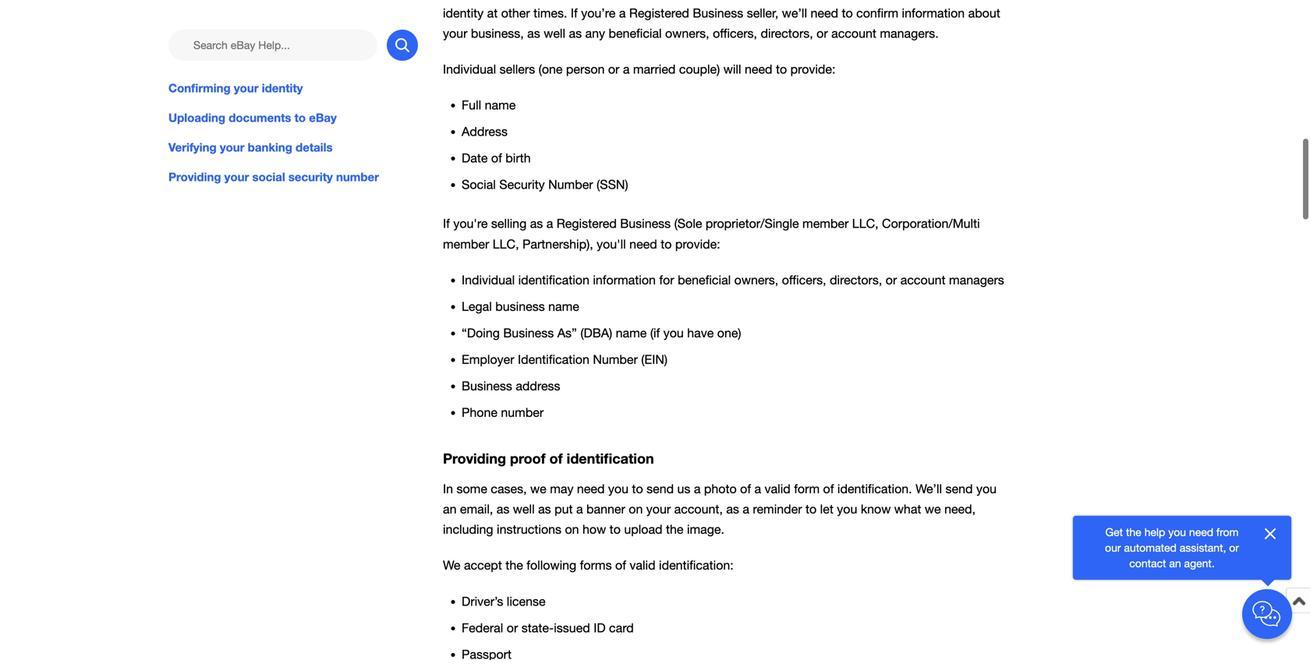 Task type: describe. For each thing, give the bounding box(es) containing it.
business inside if you're selling as a registered business (sole proprietor/single member llc, corporation/multi member llc, partnership), you'll need to provide:
[[621, 217, 671, 231]]

beneficial
[[678, 273, 731, 287]]

license
[[507, 595, 546, 609]]

1 vertical spatial business
[[504, 326, 554, 341]]

following
[[527, 559, 577, 573]]

verifying your banking details
[[169, 141, 333, 155]]

we accept the following forms of valid identification:
[[443, 559, 734, 573]]

(one
[[539, 62, 563, 77]]

number for identification
[[593, 353, 638, 367]]

a right put on the bottom left
[[577, 503, 583, 517]]

of right forms
[[616, 559, 627, 573]]

of left the birth
[[492, 151, 502, 166]]

the inside get the help you need from our automated assistant, or contact an agent.
[[1127, 526, 1142, 539]]

including
[[443, 523, 494, 537]]

verifying your banking details link
[[169, 139, 418, 156]]

of right photo
[[741, 482, 752, 497]]

employer identification number (ein)
[[462, 353, 668, 367]]

get
[[1106, 526, 1124, 539]]

details
[[296, 141, 333, 155]]

or right the "person"
[[609, 62, 620, 77]]

full name
[[462, 98, 516, 113]]

state-
[[522, 621, 554, 636]]

we
[[443, 559, 461, 573]]

contact
[[1130, 558, 1167, 570]]

0 vertical spatial llc,
[[853, 217, 879, 231]]

id
[[594, 621, 606, 636]]

1 horizontal spatial on
[[629, 503, 643, 517]]

well
[[513, 503, 535, 517]]

directors,
[[830, 273, 883, 287]]

banner
[[587, 503, 626, 517]]

individual for individual identification information for beneficial owners, officers, directors, or account managers
[[462, 273, 515, 287]]

you're
[[454, 217, 488, 231]]

proprietor/single
[[706, 217, 800, 231]]

need inside get the help you need from our automated assistant, or contact an agent.
[[1190, 526, 1214, 539]]

federal or state-issued id card
[[462, 621, 634, 636]]

legal
[[462, 300, 492, 314]]

number for security
[[549, 178, 594, 192]]

0 vertical spatial identification
[[519, 273, 590, 287]]

to inside uploading documents to ebay link
[[295, 111, 306, 125]]

officers,
[[782, 273, 827, 287]]

1 vertical spatial we
[[925, 503, 942, 517]]

in
[[443, 482, 453, 497]]

automated
[[1125, 542, 1177, 555]]

a left married at the top
[[623, 62, 630, 77]]

you inside get the help you need from our automated assistant, or contact an agent.
[[1169, 526, 1187, 539]]

full
[[462, 98, 482, 113]]

providing your social security number
[[169, 170, 379, 184]]

(dba)
[[581, 326, 613, 341]]

driver's
[[462, 595, 504, 609]]

you right we'll
[[977, 482, 997, 497]]

phone
[[462, 406, 498, 420]]

legal business name
[[462, 300, 580, 314]]

how
[[583, 523, 606, 537]]

individual sellers (one person or a married couple) will need to provide:
[[443, 62, 836, 77]]

will
[[724, 62, 742, 77]]

individual for individual sellers (one person or a married couple) will need to provide:
[[443, 62, 496, 77]]

you right let
[[838, 503, 858, 517]]

confirming your identity link
[[169, 80, 418, 97]]

if you're selling as a registered business (sole proprietor/single member llc, corporation/multi member llc, partnership), you'll need to provide:
[[443, 217, 981, 252]]

(sole
[[675, 217, 703, 231]]

verifying
[[169, 141, 217, 155]]

"doing business as" (dba) name (if you have one)
[[462, 326, 742, 341]]

birth
[[506, 151, 531, 166]]

ebay
[[309, 111, 337, 125]]

account,
[[675, 503, 723, 517]]

managers
[[950, 273, 1005, 287]]

reminder
[[753, 503, 803, 517]]

a right the us
[[694, 482, 701, 497]]

1 horizontal spatial name
[[549, 300, 580, 314]]

from
[[1217, 526, 1240, 539]]

couple)
[[680, 62, 720, 77]]

get the help you need from our automated assistant, or contact an agent. tooltip
[[1099, 525, 1247, 572]]

as left well
[[497, 503, 510, 517]]

address
[[516, 379, 561, 394]]

help
[[1145, 526, 1166, 539]]

the inside in some cases, we may need you to send us a photo of a valid form of identification. we'll send you an email, as well as put a banner on your account, as a reminder to let you know what we need, including instructions on how to upload the image.
[[666, 523, 684, 537]]

know
[[861, 503, 891, 517]]

address
[[462, 125, 508, 139]]

person
[[566, 62, 605, 77]]

0 horizontal spatial valid
[[630, 559, 656, 573]]

as inside if you're selling as a registered business (sole proprietor/single member llc, corporation/multi member llc, partnership), you'll need to provide:
[[530, 217, 543, 231]]

what
[[895, 503, 922, 517]]

proof
[[510, 451, 546, 467]]

a up the reminder at the bottom right of the page
[[755, 482, 762, 497]]

corporation/multi
[[883, 217, 981, 231]]

us
[[678, 482, 691, 497]]

providing for providing proof of identification
[[443, 451, 506, 467]]

your for providing
[[224, 170, 249, 184]]

of right proof
[[550, 451, 563, 467]]

let
[[821, 503, 834, 517]]

identity
[[262, 81, 303, 95]]

cases,
[[491, 482, 527, 497]]

documents
[[229, 111, 291, 125]]

uploading documents to ebay link
[[169, 109, 418, 126]]

0 horizontal spatial we
[[531, 482, 547, 497]]

owners,
[[735, 273, 779, 287]]

we'll
[[916, 482, 943, 497]]

0 horizontal spatial on
[[565, 523, 579, 537]]



Task type: vqa. For each thing, say whether or not it's contained in the screenshot.
topmost fit
no



Task type: locate. For each thing, give the bounding box(es) containing it.
identification up the banner
[[567, 451, 654, 467]]

2 vertical spatial business
[[462, 379, 513, 394]]

1 horizontal spatial the
[[666, 523, 684, 537]]

image.
[[687, 523, 725, 537]]

0 horizontal spatial the
[[506, 559, 523, 573]]

confirming your identity
[[169, 81, 303, 95]]

member up "officers,"
[[803, 217, 849, 231]]

if
[[443, 217, 450, 231]]

for
[[660, 273, 675, 287]]

business down employer
[[462, 379, 513, 394]]

need
[[745, 62, 773, 77], [630, 237, 658, 252], [577, 482, 605, 497], [1190, 526, 1214, 539]]

to up for
[[661, 237, 672, 252]]

social
[[462, 178, 496, 192]]

issued
[[554, 621, 591, 636]]

0 horizontal spatial providing
[[169, 170, 221, 184]]

individual up legal
[[462, 273, 515, 287]]

selling
[[492, 217, 527, 231]]

need up assistant, on the bottom right of the page
[[1190, 526, 1214, 539]]

identification down partnership),
[[519, 273, 590, 287]]

on up upload
[[629, 503, 643, 517]]

providing up some
[[443, 451, 506, 467]]

partnership),
[[523, 237, 594, 252]]

0 vertical spatial valid
[[765, 482, 791, 497]]

individual identification information for beneficial owners, officers, directors, or account managers
[[462, 273, 1005, 287]]

business down legal business name
[[504, 326, 554, 341]]

0 vertical spatial providing
[[169, 170, 221, 184]]

0 horizontal spatial name
[[485, 98, 516, 113]]

valid up the reminder at the bottom right of the page
[[765, 482, 791, 497]]

llc,
[[853, 217, 879, 231], [493, 237, 519, 252]]

need right you'll at the left of page
[[630, 237, 658, 252]]

agent.
[[1185, 558, 1216, 570]]

or
[[609, 62, 620, 77], [886, 273, 898, 287], [1230, 542, 1240, 555], [507, 621, 518, 636]]

upload
[[625, 523, 663, 537]]

providing down verifying
[[169, 170, 221, 184]]

Search eBay Help... text field
[[169, 30, 378, 61]]

1 horizontal spatial valid
[[765, 482, 791, 497]]

social security number (ssn)
[[462, 178, 629, 192]]

1 vertical spatial provide:
[[676, 237, 721, 252]]

1 horizontal spatial provide:
[[791, 62, 836, 77]]

an
[[443, 503, 457, 517], [1170, 558, 1182, 570]]

your down uploading documents to ebay
[[220, 141, 245, 155]]

phone number
[[462, 406, 544, 420]]

0 vertical spatial number
[[549, 178, 594, 192]]

1 vertical spatial name
[[549, 300, 580, 314]]

name left (if
[[616, 326, 647, 341]]

0 vertical spatial we
[[531, 482, 547, 497]]

information
[[593, 273, 656, 287]]

your for verifying
[[220, 141, 245, 155]]

you
[[664, 326, 684, 341], [609, 482, 629, 497], [977, 482, 997, 497], [838, 503, 858, 517], [1169, 526, 1187, 539]]

2 vertical spatial name
[[616, 326, 647, 341]]

1 vertical spatial providing
[[443, 451, 506, 467]]

federal
[[462, 621, 504, 636]]

account
[[901, 273, 946, 287]]

you right (if
[[664, 326, 684, 341]]

0 horizontal spatial provide:
[[676, 237, 721, 252]]

banking
[[248, 141, 293, 155]]

or left state-
[[507, 621, 518, 636]]

the left image.
[[666, 523, 684, 537]]

2 horizontal spatial name
[[616, 326, 647, 341]]

your inside confirming your identity link
[[234, 81, 259, 95]]

put
[[555, 503, 573, 517]]

or inside get the help you need from our automated assistant, or contact an agent.
[[1230, 542, 1240, 555]]

providing proof of identification
[[443, 451, 654, 467]]

to
[[776, 62, 788, 77], [295, 111, 306, 125], [661, 237, 672, 252], [632, 482, 644, 497], [806, 503, 817, 517], [610, 523, 621, 537]]

to right how
[[610, 523, 621, 537]]

instructions
[[497, 523, 562, 537]]

your inside providing your social security number link
[[224, 170, 249, 184]]

0 vertical spatial member
[[803, 217, 849, 231]]

as down photo
[[727, 503, 740, 517]]

llc, up the directors,
[[853, 217, 879, 231]]

confirming
[[169, 81, 231, 95]]

providing your social security number link
[[169, 169, 418, 186]]

in some cases, we may need you to send us a photo of a valid form of identification. we'll send you an email, as well as put a banner on your account, as a reminder to let you know what we need, including instructions on how to upload the image.
[[443, 482, 997, 537]]

one)
[[718, 326, 742, 341]]

providing for providing your social security number
[[169, 170, 221, 184]]

0 horizontal spatial number
[[336, 170, 379, 184]]

an inside get the help you need from our automated assistant, or contact an agent.
[[1170, 558, 1182, 570]]

2 horizontal spatial the
[[1127, 526, 1142, 539]]

name right full on the top left of the page
[[485, 98, 516, 113]]

to left ebay
[[295, 111, 306, 125]]

provide: inside if you're selling as a registered business (sole proprietor/single member llc, corporation/multi member llc, partnership), you'll need to provide:
[[676, 237, 721, 252]]

or down from at right bottom
[[1230, 542, 1240, 555]]

security
[[500, 178, 545, 192]]

0 vertical spatial name
[[485, 98, 516, 113]]

or left account
[[886, 273, 898, 287]]

to left let
[[806, 503, 817, 517]]

an inside in some cases, we may need you to send us a photo of a valid form of identification. we'll send you an email, as well as put a banner on your account, as a reminder to let you know what we need, including instructions on how to upload the image.
[[443, 503, 457, 517]]

1 vertical spatial number
[[593, 353, 638, 367]]

of up let
[[824, 482, 835, 497]]

identification.
[[838, 482, 913, 497]]

a up partnership),
[[547, 217, 554, 231]]

we
[[531, 482, 547, 497], [925, 503, 942, 517]]

as"
[[558, 326, 577, 341]]

individual up full on the top left of the page
[[443, 62, 496, 77]]

1 horizontal spatial number
[[501, 406, 544, 420]]

(ein)
[[642, 353, 668, 367]]

your for confirming
[[234, 81, 259, 95]]

(if
[[651, 326, 660, 341]]

to inside if you're selling as a registered business (sole proprietor/single member llc, corporation/multi member llc, partnership), you'll need to provide:
[[661, 237, 672, 252]]

on
[[629, 503, 643, 517], [565, 523, 579, 537]]

name
[[485, 98, 516, 113], [549, 300, 580, 314], [616, 326, 647, 341]]

(ssn)
[[597, 178, 629, 192]]

number
[[336, 170, 379, 184], [501, 406, 544, 420]]

you right help in the right of the page
[[1169, 526, 1187, 539]]

number
[[549, 178, 594, 192], [593, 353, 638, 367]]

1 vertical spatial valid
[[630, 559, 656, 573]]

a
[[623, 62, 630, 77], [547, 217, 554, 231], [694, 482, 701, 497], [755, 482, 762, 497], [577, 503, 583, 517], [743, 503, 750, 517]]

business up you'll at the left of page
[[621, 217, 671, 231]]

1 horizontal spatial we
[[925, 503, 942, 517]]

1 horizontal spatial llc,
[[853, 217, 879, 231]]

member down you're
[[443, 237, 490, 252]]

as right selling
[[530, 217, 543, 231]]

need up the banner
[[577, 482, 605, 497]]

0 horizontal spatial member
[[443, 237, 490, 252]]

a left the reminder at the bottom right of the page
[[743, 503, 750, 517]]

need right will
[[745, 62, 773, 77]]

0 horizontal spatial an
[[443, 503, 457, 517]]

1 send from the left
[[647, 482, 674, 497]]

need inside if you're selling as a registered business (sole proprietor/single member llc, corporation/multi member llc, partnership), you'll need to provide:
[[630, 237, 658, 252]]

we left may
[[531, 482, 547, 497]]

need inside in some cases, we may need you to send us a photo of a valid form of identification. we'll send you an email, as well as put a banner on your account, as a reminder to let you know what we need, including instructions on how to upload the image.
[[577, 482, 605, 497]]

2 send from the left
[[946, 482, 973, 497]]

individual
[[443, 62, 496, 77], [462, 273, 515, 287]]

send up need,
[[946, 482, 973, 497]]

married
[[634, 62, 676, 77]]

1 vertical spatial individual
[[462, 273, 515, 287]]

1 vertical spatial an
[[1170, 558, 1182, 570]]

0 vertical spatial number
[[336, 170, 379, 184]]

your left social
[[224, 170, 249, 184]]

number down "doing business as" (dba) name (if you have one)
[[593, 353, 638, 367]]

provide:
[[791, 62, 836, 77], [676, 237, 721, 252]]

0 vertical spatial provide:
[[791, 62, 836, 77]]

security
[[289, 170, 333, 184]]

1 vertical spatial member
[[443, 237, 490, 252]]

1 horizontal spatial send
[[946, 482, 973, 497]]

your up uploading documents to ebay
[[234, 81, 259, 95]]

to right will
[[776, 62, 788, 77]]

valid down upload
[[630, 559, 656, 573]]

1 vertical spatial number
[[501, 406, 544, 420]]

date of birth
[[462, 151, 531, 166]]

number right security on the top left
[[336, 170, 379, 184]]

the right "get"
[[1127, 526, 1142, 539]]

send left the us
[[647, 482, 674, 497]]

identification
[[518, 353, 590, 367]]

date
[[462, 151, 488, 166]]

photo
[[705, 482, 737, 497]]

an down in
[[443, 503, 457, 517]]

email,
[[460, 503, 493, 517]]

valid
[[765, 482, 791, 497], [630, 559, 656, 573]]

your inside verifying your banking details link
[[220, 141, 245, 155]]

get the help you need from our automated assistant, or contact an agent.
[[1106, 526, 1240, 570]]

as left put on the bottom left
[[538, 503, 551, 517]]

some
[[457, 482, 488, 497]]

to up upload
[[632, 482, 644, 497]]

0 vertical spatial on
[[629, 503, 643, 517]]

0 vertical spatial business
[[621, 217, 671, 231]]

"doing
[[462, 326, 500, 341]]

name up as"
[[549, 300, 580, 314]]

forms
[[580, 559, 612, 573]]

0 horizontal spatial llc,
[[493, 237, 519, 252]]

business
[[496, 300, 545, 314]]

1 vertical spatial on
[[565, 523, 579, 537]]

you up the banner
[[609, 482, 629, 497]]

1 horizontal spatial an
[[1170, 558, 1182, 570]]

the right accept
[[506, 559, 523, 573]]

send
[[647, 482, 674, 497], [946, 482, 973, 497]]

0 vertical spatial an
[[443, 503, 457, 517]]

number down business address
[[501, 406, 544, 420]]

1 vertical spatial llc,
[[493, 237, 519, 252]]

an left agent.
[[1170, 558, 1182, 570]]

driver's license
[[462, 595, 546, 609]]

a inside if you're selling as a registered business (sole proprietor/single member llc, corporation/multi member llc, partnership), you'll need to provide:
[[547, 217, 554, 231]]

your up upload
[[647, 503, 671, 517]]

registered
[[557, 217, 617, 231]]

1 horizontal spatial member
[[803, 217, 849, 231]]

number left (ssn)
[[549, 178, 594, 192]]

on down put on the bottom left
[[565, 523, 579, 537]]

you'll
[[597, 237, 626, 252]]

form
[[795, 482, 820, 497]]

0 horizontal spatial send
[[647, 482, 674, 497]]

uploading
[[169, 111, 226, 125]]

your inside in some cases, we may need you to send us a photo of a valid form of identification. we'll send you an email, as well as put a banner on your account, as a reminder to let you know what we need, including instructions on how to upload the image.
[[647, 503, 671, 517]]

identification:
[[659, 559, 734, 573]]

as
[[530, 217, 543, 231], [497, 503, 510, 517], [538, 503, 551, 517], [727, 503, 740, 517]]

1 vertical spatial identification
[[567, 451, 654, 467]]

0 vertical spatial individual
[[443, 62, 496, 77]]

valid inside in some cases, we may need you to send us a photo of a valid form of identification. we'll send you an email, as well as put a banner on your account, as a reminder to let you know what we need, including instructions on how to upload the image.
[[765, 482, 791, 497]]

1 horizontal spatial providing
[[443, 451, 506, 467]]

may
[[550, 482, 574, 497]]

have
[[688, 326, 714, 341]]

our
[[1106, 542, 1122, 555]]

we down we'll
[[925, 503, 942, 517]]

social
[[252, 170, 285, 184]]

llc, down selling
[[493, 237, 519, 252]]



